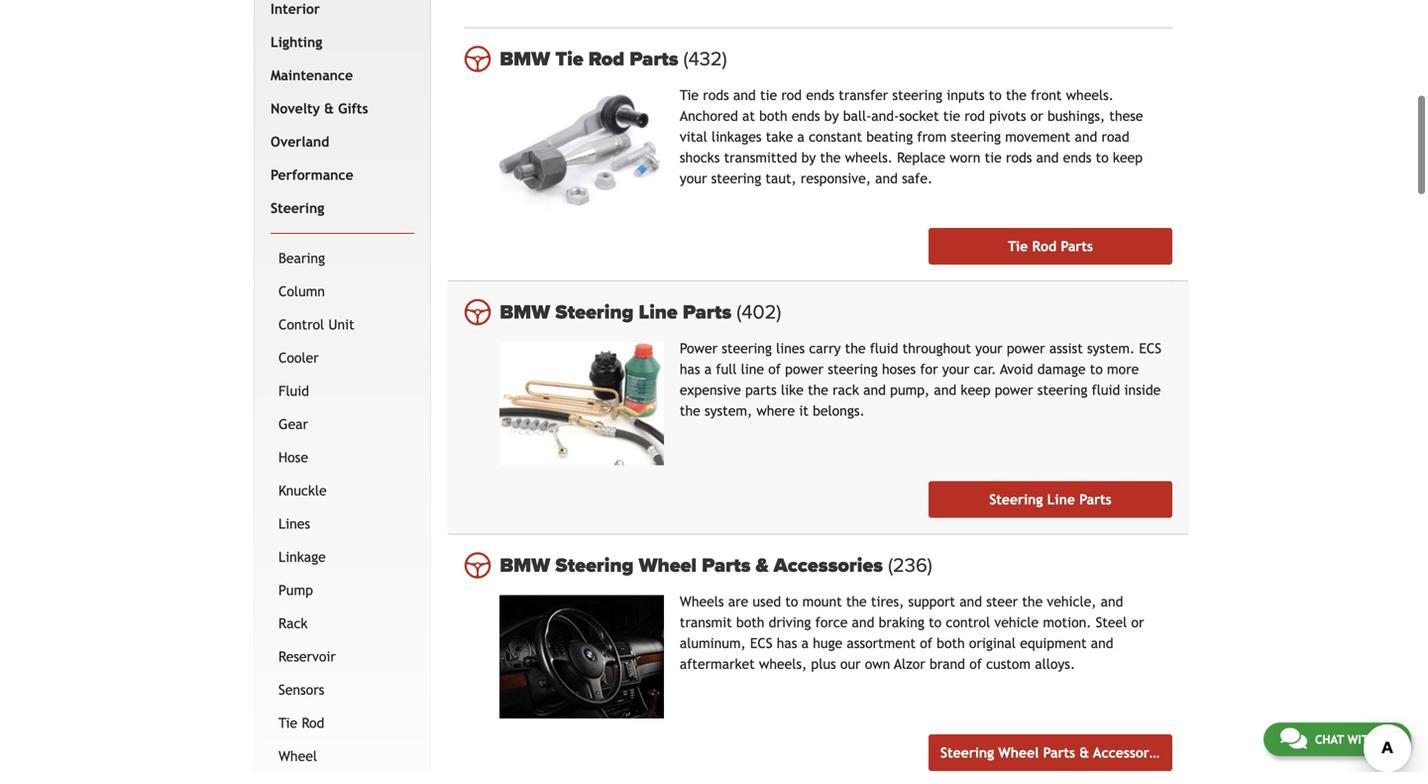 Task type: describe. For each thing, give the bounding box(es) containing it.
performance
[[271, 167, 354, 183]]

and down for
[[934, 382, 957, 398]]

steering up line
[[722, 341, 772, 357]]

novelty & gifts link
[[267, 92, 411, 125]]

equipment
[[1021, 636, 1087, 652]]

novelty
[[271, 100, 320, 116]]

column link
[[275, 275, 411, 308]]

steering wheel parts & accessories link
[[929, 735, 1173, 771]]

1 vertical spatial power
[[786, 362, 824, 377]]

shocks
[[680, 150, 720, 166]]

control
[[279, 317, 324, 332]]

performance link
[[267, 158, 411, 192]]

rack link
[[275, 607, 411, 640]]

both inside tie rods and tie rod ends transfer steering inputs to the front wheels. anchored at both ends by ball-and-socket tie rod pivots or bushings, these vital linkages take a constant beating from steering movement and road shocks transmitted by the wheels. replace worn tie rods and ends to keep your steering taut, responsive, and safe.
[[760, 108, 788, 124]]

sensors
[[279, 682, 325, 698]]

has inside power steering lines carry the fluid throughout your power assist system. ecs has a full line of power steering hoses for your car. avoid damage to more expensive parts like the rack and pump, and keep power steering fluid inside the system, where it belongs.
[[680, 362, 701, 377]]

to up driving at the right bottom of page
[[786, 594, 799, 610]]

belongs.
[[813, 403, 865, 419]]

chat with us
[[1316, 733, 1395, 747]]

and right the rack
[[864, 382, 886, 398]]

knuckle
[[279, 483, 327, 499]]

and up steel
[[1101, 594, 1124, 610]]

the up pivots
[[1006, 87, 1027, 103]]

transfer
[[839, 87, 889, 103]]

tie rod
[[279, 715, 325, 731]]

bmw                                                                                    steering wheel parts & accessories link
[[500, 554, 1173, 578]]

bmw                                                                                    tie rod parts link
[[500, 47, 1173, 71]]

unit
[[329, 317, 355, 332]]

sensors link
[[275, 674, 411, 707]]

tires,
[[872, 594, 905, 610]]

steering up socket
[[893, 87, 943, 103]]

0 vertical spatial accessories
[[774, 554, 883, 578]]

the right "carry"
[[845, 341, 866, 357]]

lighting link
[[267, 26, 411, 59]]

alzor
[[895, 656, 926, 672]]

rod for tie rod
[[302, 715, 325, 731]]

at
[[743, 108, 755, 124]]

and up assortment
[[852, 615, 875, 631]]

bmw                                                                                    steering wheel parts & accessories
[[500, 554, 889, 578]]

& inside novelty & gifts link
[[324, 100, 334, 116]]

steel
[[1096, 615, 1128, 631]]

2 vertical spatial tie
[[985, 150, 1002, 166]]

steering down damage
[[1038, 382, 1088, 398]]

aftermarket
[[680, 656, 755, 672]]

anchored
[[680, 108, 738, 124]]

lines
[[776, 341, 805, 357]]

steering wheel parts & accessories
[[941, 745, 1168, 761]]

comments image
[[1281, 727, 1308, 751]]

us
[[1381, 733, 1395, 747]]

1 horizontal spatial &
[[756, 554, 769, 578]]

bmw                                                                                    tie rod parts
[[500, 47, 684, 71]]

to inside power steering lines carry the fluid throughout your power assist system. ecs has a full line of power steering hoses for your car. avoid damage to more expensive parts like the rack and pump, and keep power steering fluid inside the system, where it belongs.
[[1090, 362, 1103, 377]]

2 vertical spatial both
[[937, 636, 965, 652]]

cooler
[[279, 350, 319, 366]]

0 horizontal spatial rods
[[703, 87, 730, 103]]

tie rod parts thumbnail image image
[[500, 89, 664, 212]]

bushings,
[[1048, 108, 1106, 124]]

control unit
[[279, 317, 355, 332]]

lines
[[279, 516, 310, 532]]

1 vertical spatial both
[[737, 615, 765, 631]]

0 horizontal spatial fluid
[[870, 341, 899, 357]]

system.
[[1088, 341, 1136, 357]]

the down constant
[[821, 150, 841, 166]]

inputs
[[947, 87, 985, 103]]

1 horizontal spatial rod
[[965, 108, 986, 124]]

bmw for bmw                                                                                    steering wheel parts & accessories
[[500, 554, 551, 578]]

bmw for bmw                                                                                    steering line parts
[[500, 301, 551, 324]]

interior link
[[267, 0, 411, 26]]

beating
[[867, 129, 913, 145]]

movement
[[1006, 129, 1071, 145]]

0 horizontal spatial wheels.
[[845, 150, 893, 166]]

bearing link
[[275, 242, 411, 275]]

avoid
[[1001, 362, 1034, 377]]

accessories inside steering wheel parts & accessories link
[[1094, 745, 1168, 761]]

1 horizontal spatial wheel
[[639, 554, 697, 578]]

steering line parts link
[[929, 481, 1173, 518]]

bmw                                                                                    steering line parts link
[[500, 301, 1173, 324]]

expensive
[[680, 382, 741, 398]]

hose
[[279, 449, 308, 465]]

power
[[680, 341, 718, 357]]

safe.
[[902, 171, 933, 187]]

2 vertical spatial of
[[970, 656, 983, 672]]

interior
[[271, 1, 320, 17]]

maintenance link
[[267, 59, 411, 92]]

bmw for bmw                                                                                    tie rod parts
[[500, 47, 551, 71]]

tie for tie rod
[[279, 715, 298, 731]]

2 vertical spatial ends
[[1064, 150, 1092, 166]]

gear link
[[275, 408, 411, 441]]

steering for steering
[[271, 200, 324, 216]]

worn
[[950, 150, 981, 166]]

cooler link
[[275, 341, 411, 375]]

throughout
[[903, 341, 972, 357]]

steering for steering line parts
[[990, 492, 1044, 508]]

a inside power steering lines carry the fluid throughout your power assist system. ecs has a full line of power steering hoses for your car. avoid damage to more expensive parts like the rack and pump, and keep power steering fluid inside the system, where it belongs.
[[705, 362, 712, 377]]

power steering lines carry the fluid throughout your power assist system. ecs has a full line of power steering hoses for your car. avoid damage to more expensive parts like the rack and pump, and keep power steering fluid inside the system, where it belongs.
[[680, 341, 1162, 419]]

responsive,
[[801, 171, 871, 187]]

assist
[[1050, 341, 1084, 357]]

are
[[729, 594, 749, 610]]

vehicle
[[995, 615, 1039, 631]]

own
[[865, 656, 891, 672]]

0 horizontal spatial by
[[802, 150, 816, 166]]



Task type: locate. For each thing, give the bounding box(es) containing it.
column
[[279, 283, 325, 299]]

aluminum,
[[680, 636, 746, 652]]

0 vertical spatial ecs
[[1140, 341, 1162, 357]]

1 horizontal spatial fluid
[[1092, 382, 1121, 398]]

1 horizontal spatial has
[[777, 636, 798, 652]]

ecs up the wheels,
[[751, 636, 773, 652]]

steering line parts
[[990, 492, 1112, 508]]

with
[[1348, 733, 1377, 747]]

the left tires,
[[847, 594, 867, 610]]

0 vertical spatial of
[[769, 362, 781, 377]]

to up pivots
[[989, 87, 1002, 103]]

steering inside steering line parts link
[[990, 492, 1044, 508]]

of up alzor
[[920, 636, 933, 652]]

original
[[970, 636, 1016, 652]]

your
[[680, 171, 707, 187], [976, 341, 1003, 357], [943, 362, 970, 377]]

2 horizontal spatial rod
[[1033, 239, 1057, 254]]

steering wheel parts & accessories thumbnail image image
[[500, 596, 664, 719]]

mount
[[803, 594, 842, 610]]

your down shocks
[[680, 171, 707, 187]]

0 vertical spatial rods
[[703, 87, 730, 103]]

these
[[1110, 108, 1144, 124]]

0 vertical spatial keep
[[1113, 150, 1143, 166]]

0 vertical spatial a
[[798, 129, 805, 145]]

2 horizontal spatial of
[[970, 656, 983, 672]]

like
[[781, 382, 804, 398]]

1 vertical spatial has
[[777, 636, 798, 652]]

power up avoid
[[1007, 341, 1046, 357]]

1 vertical spatial rods
[[1006, 150, 1033, 166]]

or for bmw                                                                                    steering wheel parts & accessories
[[1132, 615, 1145, 631]]

front
[[1031, 87, 1062, 103]]

vital
[[680, 129, 708, 145]]

both down the are
[[737, 615, 765, 631]]

tie right worn
[[985, 150, 1002, 166]]

tie inside tie rods and tie rod ends transfer steering inputs to the front wheels. anchored at both ends by ball-and-socket tie rod pivots or bushings, these vital linkages take a constant beating from steering movement and road shocks transmitted by the wheels. replace worn tie rods and ends to keep your steering taut, responsive, and safe.
[[680, 87, 699, 103]]

bmw                                                                                    steering line parts
[[500, 301, 737, 324]]

steering for steering wheel parts & accessories
[[941, 745, 995, 761]]

power down avoid
[[995, 382, 1034, 398]]

both
[[760, 108, 788, 124], [737, 615, 765, 631], [937, 636, 965, 652]]

gifts
[[338, 100, 368, 116]]

the down expensive
[[680, 403, 701, 419]]

for
[[921, 362, 939, 377]]

0 vertical spatial your
[[680, 171, 707, 187]]

taut,
[[766, 171, 797, 187]]

used
[[753, 594, 782, 610]]

or inside tie rods and tie rod ends transfer steering inputs to the front wheels. anchored at both ends by ball-and-socket tie rod pivots or bushings, these vital linkages take a constant beating from steering movement and road shocks transmitted by the wheels. replace worn tie rods and ends to keep your steering taut, responsive, and safe.
[[1031, 108, 1044, 124]]

2 vertical spatial rod
[[302, 715, 325, 731]]

0 horizontal spatial your
[[680, 171, 707, 187]]

1 vertical spatial your
[[976, 341, 1003, 357]]

&
[[324, 100, 334, 116], [756, 554, 769, 578], [1080, 745, 1090, 761]]

2 bmw from the top
[[500, 301, 551, 324]]

0 horizontal spatial has
[[680, 362, 701, 377]]

and down 'movement'
[[1037, 150, 1059, 166]]

constant
[[809, 129, 863, 145]]

0 horizontal spatial line
[[639, 301, 678, 324]]

pump link
[[275, 574, 411, 607]]

keep down "road"
[[1113, 150, 1143, 166]]

of right line
[[769, 362, 781, 377]]

of down original
[[970, 656, 983, 672]]

ends down bmw                                                                                    tie rod parts link
[[806, 87, 835, 103]]

0 horizontal spatial keep
[[961, 382, 991, 398]]

fluid
[[279, 383, 309, 399]]

and down bushings,
[[1075, 129, 1098, 145]]

full
[[716, 362, 737, 377]]

1 horizontal spatial of
[[920, 636, 933, 652]]

wheel inside wheel link
[[279, 748, 317, 764]]

2 vertical spatial your
[[943, 362, 970, 377]]

rod down inputs
[[965, 108, 986, 124]]

and up at
[[734, 87, 756, 103]]

0 vertical spatial bmw
[[500, 47, 551, 71]]

the up the vehicle
[[1023, 594, 1043, 610]]

chat
[[1316, 733, 1345, 747]]

rack
[[279, 616, 308, 631]]

1 vertical spatial &
[[756, 554, 769, 578]]

2 horizontal spatial &
[[1080, 745, 1090, 761]]

ecs right system.
[[1140, 341, 1162, 357]]

2 vertical spatial &
[[1080, 745, 1090, 761]]

driving
[[769, 615, 812, 631]]

rod inside steering subcategories element
[[302, 715, 325, 731]]

ball-
[[844, 108, 872, 124]]

road
[[1102, 129, 1130, 145]]

brand
[[930, 656, 966, 672]]

tie up take
[[760, 87, 778, 103]]

1 horizontal spatial rod
[[589, 47, 625, 71]]

tie rod parts link
[[929, 228, 1173, 265]]

bmw
[[500, 47, 551, 71], [500, 301, 551, 324], [500, 554, 551, 578]]

1 horizontal spatial by
[[825, 108, 839, 124]]

fluid up the hoses
[[870, 341, 899, 357]]

power up like
[[786, 362, 824, 377]]

alloys.
[[1035, 656, 1076, 672]]

and up control
[[960, 594, 983, 610]]

of
[[769, 362, 781, 377], [920, 636, 933, 652], [970, 656, 983, 672]]

the up it
[[808, 382, 829, 398]]

both up brand
[[937, 636, 965, 652]]

tie down inputs
[[944, 108, 961, 124]]

overland
[[271, 134, 329, 150]]

1 vertical spatial ecs
[[751, 636, 773, 652]]

of inside power steering lines carry the fluid throughout your power assist system. ecs has a full line of power steering hoses for your car. avoid damage to more expensive parts like the rack and pump, and keep power steering fluid inside the system, where it belongs.
[[769, 362, 781, 377]]

steering up the rack
[[828, 362, 878, 377]]

0 horizontal spatial ecs
[[751, 636, 773, 652]]

steering down transmitted
[[712, 171, 762, 187]]

fluid
[[870, 341, 899, 357], [1092, 382, 1121, 398]]

rod up take
[[782, 87, 802, 103]]

0 horizontal spatial rod
[[302, 715, 325, 731]]

transmitted
[[724, 150, 798, 166]]

wheels. down "beating"
[[845, 150, 893, 166]]

rack
[[833, 382, 860, 398]]

or for bmw                                                                                    tie rod parts
[[1031, 108, 1044, 124]]

0 vertical spatial fluid
[[870, 341, 899, 357]]

a inside wheels are used to mount the tires, support and steer the vehicle, and transmit both driving force and braking to control vehicle motion. steel or aluminum, ecs has a huge assortment of both original equipment and aftermarket wheels, plus our own alzor brand of custom alloys.
[[802, 636, 809, 652]]

your up car.
[[976, 341, 1003, 357]]

transmit
[[680, 615, 732, 631]]

by up constant
[[825, 108, 839, 124]]

wheel down custom
[[999, 745, 1039, 761]]

has down driving at the right bottom of page
[[777, 636, 798, 652]]

1 horizontal spatial ecs
[[1140, 341, 1162, 357]]

ends up take
[[792, 108, 821, 124]]

fluid down more
[[1092, 382, 1121, 398]]

both up take
[[760, 108, 788, 124]]

chat with us link
[[1264, 723, 1412, 757]]

your right for
[[943, 362, 970, 377]]

1 horizontal spatial tie
[[944, 108, 961, 124]]

maintenance
[[271, 67, 353, 83]]

2 vertical spatial a
[[802, 636, 809, 652]]

steering subcategories element
[[271, 233, 415, 772]]

1 horizontal spatial rods
[[1006, 150, 1033, 166]]

reservoir
[[279, 649, 336, 665]]

steering line parts thumbnail image image
[[500, 342, 664, 466]]

a right take
[[798, 129, 805, 145]]

to down support
[[929, 615, 942, 631]]

tie for tie rod parts
[[1008, 239, 1029, 254]]

custom
[[987, 656, 1031, 672]]

line
[[741, 362, 765, 377]]

0 vertical spatial line
[[639, 301, 678, 324]]

ecs inside power steering lines carry the fluid throughout your power assist system. ecs has a full line of power steering hoses for your car. avoid damage to more expensive parts like the rack and pump, and keep power steering fluid inside the system, where it belongs.
[[1140, 341, 1162, 357]]

rod
[[589, 47, 625, 71], [1033, 239, 1057, 254], [302, 715, 325, 731]]

wheels. up bushings,
[[1067, 87, 1114, 103]]

steering up worn
[[951, 129, 1001, 145]]

1 horizontal spatial accessories
[[1094, 745, 1168, 761]]

1 horizontal spatial keep
[[1113, 150, 1143, 166]]

1 vertical spatial rod
[[1033, 239, 1057, 254]]

0 horizontal spatial rod
[[782, 87, 802, 103]]

has inside wheels are used to mount the tires, support and steer the vehicle, and transmit both driving force and braking to control vehicle motion. steel or aluminum, ecs has a huge assortment of both original equipment and aftermarket wheels, plus our own alzor brand of custom alloys.
[[777, 636, 798, 652]]

a left full
[[705, 362, 712, 377]]

0 vertical spatial wheels.
[[1067, 87, 1114, 103]]

tie
[[556, 47, 584, 71], [680, 87, 699, 103], [1008, 239, 1029, 254], [279, 715, 298, 731]]

rods down 'movement'
[[1006, 150, 1033, 166]]

2 vertical spatial power
[[995, 382, 1034, 398]]

tie inside steering subcategories element
[[279, 715, 298, 731]]

braking
[[879, 615, 925, 631]]

pivots
[[990, 108, 1027, 124]]

or right steel
[[1132, 615, 1145, 631]]

0 horizontal spatial of
[[769, 362, 781, 377]]

wheels are used to mount the tires, support and steer the vehicle, and transmit both driving force and braking to control vehicle motion. steel or aluminum, ecs has a huge assortment of both original equipment and aftermarket wheels, plus our own alzor brand of custom alloys.
[[680, 594, 1145, 672]]

steering
[[893, 87, 943, 103], [951, 129, 1001, 145], [712, 171, 762, 187], [722, 341, 772, 357], [828, 362, 878, 377], [1038, 382, 1088, 398]]

to down "road"
[[1096, 150, 1109, 166]]

& inside steering wheel parts & accessories link
[[1080, 745, 1090, 761]]

1 horizontal spatial your
[[943, 362, 970, 377]]

fluid link
[[275, 375, 411, 408]]

a inside tie rods and tie rod ends transfer steering inputs to the front wheels. anchored at both ends by ball-and-socket tie rod pivots or bushings, these vital linkages take a constant beating from steering movement and road shocks transmitted by the wheels. replace worn tie rods and ends to keep your steering taut, responsive, and safe.
[[798, 129, 805, 145]]

keep down car.
[[961, 382, 991, 398]]

1 vertical spatial line
[[1048, 492, 1076, 508]]

0 vertical spatial by
[[825, 108, 839, 124]]

0 vertical spatial rod
[[589, 47, 625, 71]]

0 vertical spatial tie
[[760, 87, 778, 103]]

carry
[[809, 341, 841, 357]]

1 horizontal spatial or
[[1132, 615, 1145, 631]]

0 vertical spatial ends
[[806, 87, 835, 103]]

2 horizontal spatial tie
[[985, 150, 1002, 166]]

rods up anchored
[[703, 87, 730, 103]]

steering inside steering wheel parts & accessories link
[[941, 745, 995, 761]]

system,
[[705, 403, 753, 419]]

pump
[[279, 582, 313, 598]]

3 bmw from the top
[[500, 554, 551, 578]]

0 vertical spatial power
[[1007, 341, 1046, 357]]

wheel down tie rod
[[279, 748, 317, 764]]

1 vertical spatial bmw
[[500, 301, 551, 324]]

2 horizontal spatial wheel
[[999, 745, 1039, 761]]

0 horizontal spatial tie
[[760, 87, 778, 103]]

0 vertical spatial has
[[680, 362, 701, 377]]

1 bmw from the top
[[500, 47, 551, 71]]

tie rods and tie rod ends transfer steering inputs to the front wheels. anchored at both ends by ball-and-socket tie rod pivots or bushings, these vital linkages take a constant beating from steering movement and road shocks transmitted by the wheels. replace worn tie rods and ends to keep your steering taut, responsive, and safe.
[[680, 87, 1144, 187]]

1 vertical spatial a
[[705, 362, 712, 377]]

reservoir link
[[275, 640, 411, 674]]

0 vertical spatial rod
[[782, 87, 802, 103]]

steering inside steering link
[[271, 200, 324, 216]]

0 horizontal spatial &
[[324, 100, 334, 116]]

1 vertical spatial ends
[[792, 108, 821, 124]]

by down constant
[[802, 150, 816, 166]]

linkage link
[[275, 541, 411, 574]]

ecs
[[1140, 341, 1162, 357], [751, 636, 773, 652]]

1 vertical spatial tie
[[944, 108, 961, 124]]

take
[[766, 129, 794, 145]]

huge
[[813, 636, 843, 652]]

steer
[[987, 594, 1018, 610]]

steering
[[271, 200, 324, 216], [556, 301, 634, 324], [990, 492, 1044, 508], [556, 554, 634, 578], [941, 745, 995, 761]]

2 vertical spatial bmw
[[500, 554, 551, 578]]

0 vertical spatial both
[[760, 108, 788, 124]]

0 horizontal spatial or
[[1031, 108, 1044, 124]]

linkages
[[712, 129, 762, 145]]

hoses
[[883, 362, 916, 377]]

wheels
[[680, 594, 724, 610]]

or up 'movement'
[[1031, 108, 1044, 124]]

1 vertical spatial keep
[[961, 382, 991, 398]]

to down system.
[[1090, 362, 1103, 377]]

it
[[800, 403, 809, 419]]

vehicle,
[[1048, 594, 1097, 610]]

where
[[757, 403, 795, 419]]

0 horizontal spatial accessories
[[774, 554, 883, 578]]

parts
[[630, 47, 679, 71], [1061, 239, 1094, 254], [683, 301, 732, 324], [1080, 492, 1112, 508], [702, 554, 751, 578], [1044, 745, 1076, 761]]

1 vertical spatial by
[[802, 150, 816, 166]]

knuckle link
[[275, 474, 411, 507]]

a left huge at the right
[[802, 636, 809, 652]]

by
[[825, 108, 839, 124], [802, 150, 816, 166]]

keep
[[1113, 150, 1143, 166], [961, 382, 991, 398]]

car.
[[974, 362, 997, 377]]

or inside wheels are used to mount the tires, support and steer the vehicle, and transmit both driving force and braking to control vehicle motion. steel or aluminum, ecs has a huge assortment of both original equipment and aftermarket wheels, plus our own alzor brand of custom alloys.
[[1132, 615, 1145, 631]]

1 vertical spatial fluid
[[1092, 382, 1121, 398]]

and left 'safe.'
[[876, 171, 898, 187]]

gear
[[279, 416, 308, 432]]

ecs inside wheels are used to mount the tires, support and steer the vehicle, and transmit both driving force and braking to control vehicle motion. steel or aluminum, ecs has a huge assortment of both original equipment and aftermarket wheels, plus our own alzor brand of custom alloys.
[[751, 636, 773, 652]]

and down steel
[[1091, 636, 1114, 652]]

power
[[1007, 341, 1046, 357], [786, 362, 824, 377], [995, 382, 1034, 398]]

tie for tie rods and tie rod ends transfer steering inputs to the front wheels. anchored at both ends by ball-and-socket tie rod pivots or bushings, these vital linkages take a constant beating from steering movement and road shocks transmitted by the wheels. replace worn tie rods and ends to keep your steering taut, responsive, and safe.
[[680, 87, 699, 103]]

0 horizontal spatial wheel
[[279, 748, 317, 764]]

1 vertical spatial wheels.
[[845, 150, 893, 166]]

hose link
[[275, 441, 411, 474]]

2 horizontal spatial your
[[976, 341, 1003, 357]]

has down "power"
[[680, 362, 701, 377]]

wheels,
[[759, 656, 807, 672]]

or
[[1031, 108, 1044, 124], [1132, 615, 1145, 631]]

keep inside tie rods and tie rod ends transfer steering inputs to the front wheels. anchored at both ends by ball-and-socket tie rod pivots or bushings, these vital linkages take a constant beating from steering movement and road shocks transmitted by the wheels. replace worn tie rods and ends to keep your steering taut, responsive, and safe.
[[1113, 150, 1143, 166]]

wheel inside steering wheel parts & accessories link
[[999, 745, 1039, 761]]

1 vertical spatial or
[[1132, 615, 1145, 631]]

1 vertical spatial accessories
[[1094, 745, 1168, 761]]

your inside tie rods and tie rod ends transfer steering inputs to the front wheels. anchored at both ends by ball-and-socket tie rod pivots or bushings, these vital linkages take a constant beating from steering movement and road shocks transmitted by the wheels. replace worn tie rods and ends to keep your steering taut, responsive, and safe.
[[680, 171, 707, 187]]

ends down bushings,
[[1064, 150, 1092, 166]]

0 vertical spatial or
[[1031, 108, 1044, 124]]

keep inside power steering lines carry the fluid throughout your power assist system. ecs has a full line of power steering hoses for your car. avoid damage to more expensive parts like the rack and pump, and keep power steering fluid inside the system, where it belongs.
[[961, 382, 991, 398]]

motion.
[[1044, 615, 1092, 631]]

parts
[[746, 382, 777, 398]]

control unit link
[[275, 308, 411, 341]]

1 horizontal spatial wheels.
[[1067, 87, 1114, 103]]

to
[[989, 87, 1002, 103], [1096, 150, 1109, 166], [1090, 362, 1103, 377], [786, 594, 799, 610], [929, 615, 942, 631]]

1 horizontal spatial line
[[1048, 492, 1076, 508]]

wheel up 'wheels'
[[639, 554, 697, 578]]

0 vertical spatial &
[[324, 100, 334, 116]]

1 vertical spatial rod
[[965, 108, 986, 124]]

rod for tie rod parts
[[1033, 239, 1057, 254]]

inside
[[1125, 382, 1161, 398]]

1 vertical spatial of
[[920, 636, 933, 652]]



Task type: vqa. For each thing, say whether or not it's contained in the screenshot.
contents at the top right
no



